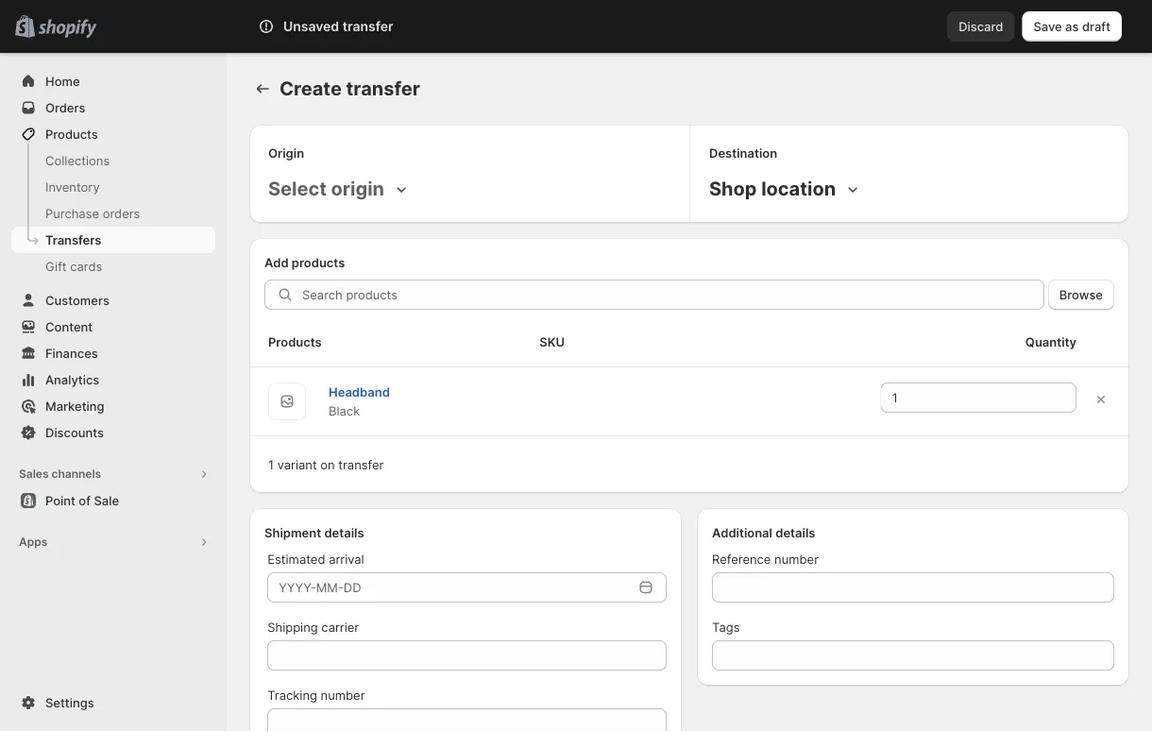 Task type: vqa. For each thing, say whether or not it's contained in the screenshot.
text box
no



Task type: describe. For each thing, give the bounding box(es) containing it.
content link
[[11, 314, 215, 340]]

draft
[[1083, 19, 1111, 34]]

products
[[292, 255, 345, 270]]

orders
[[45, 100, 85, 115]]

transfer for create transfer
[[346, 77, 420, 100]]

sales channels button
[[11, 461, 215, 488]]

shop
[[710, 177, 757, 200]]

discard
[[959, 19, 1004, 34]]

tracking
[[268, 688, 317, 703]]

black
[[329, 404, 360, 418]]

shop location button
[[706, 174, 867, 204]]

sku
[[540, 335, 565, 349]]

number for reference number
[[775, 552, 819, 567]]

origin
[[331, 177, 385, 200]]

select origin button
[[265, 174, 415, 204]]

location
[[762, 177, 836, 200]]

add products
[[265, 255, 345, 270]]

search
[[333, 19, 374, 34]]

as
[[1066, 19, 1080, 34]]

finances
[[45, 346, 98, 361]]

shipment details
[[265, 525, 364, 540]]

Tags text field
[[713, 641, 1115, 671]]

save as draft
[[1034, 19, 1111, 34]]

arrival
[[329, 552, 364, 567]]

unsaved
[[283, 18, 339, 34]]

analytics
[[45, 372, 99, 387]]

number for tracking number
[[321, 688, 365, 703]]

create transfer
[[280, 77, 420, 100]]

channels
[[51, 467, 101, 481]]

sale
[[94, 493, 119, 508]]

Estimated arrival text field
[[268, 573, 633, 603]]

settings link
[[11, 690, 215, 716]]

sales channels
[[19, 467, 101, 481]]

discard link
[[948, 11, 1015, 42]]

sales
[[19, 467, 49, 481]]

variant
[[278, 457, 317, 472]]

collections link
[[11, 147, 215, 174]]

carrier
[[322, 620, 359, 635]]

browse button
[[1049, 280, 1115, 310]]

on
[[321, 457, 335, 472]]

details for additional details
[[776, 525, 816, 540]]

inventory link
[[11, 174, 215, 200]]

discounts
[[45, 425, 104, 440]]

2 vertical spatial transfer
[[339, 457, 384, 472]]

save as draft button
[[1023, 11, 1123, 42]]

purchase orders
[[45, 206, 140, 221]]

search button
[[302, 11, 850, 42]]

Tracking number text field
[[268, 709, 667, 731]]

Shipping carrier text field
[[268, 641, 667, 671]]

of
[[79, 493, 91, 508]]

reference
[[713, 552, 771, 567]]

purchase
[[45, 206, 99, 221]]

headband link
[[329, 385, 390, 399]]

select
[[268, 177, 327, 200]]

browse
[[1060, 287, 1104, 302]]

purchase orders link
[[11, 200, 215, 227]]

transfer for unsaved transfer
[[343, 18, 394, 34]]

marketing
[[45, 399, 104, 413]]

add
[[265, 255, 289, 270]]

point of sale
[[45, 493, 119, 508]]

shipment
[[265, 525, 321, 540]]

home link
[[11, 68, 215, 94]]

tags
[[713, 620, 740, 635]]

shipping
[[268, 620, 318, 635]]

reference number
[[713, 552, 819, 567]]



Task type: locate. For each thing, give the bounding box(es) containing it.
destination
[[710, 146, 778, 160]]

shipping carrier
[[268, 620, 359, 635]]

details up arrival
[[324, 525, 364, 540]]

point of sale button
[[0, 488, 227, 514]]

shop location
[[710, 177, 836, 200]]

details for shipment details
[[324, 525, 364, 540]]

0 horizontal spatial products
[[45, 127, 98, 141]]

create
[[280, 77, 342, 100]]

details
[[324, 525, 364, 540], [776, 525, 816, 540]]

point of sale link
[[11, 488, 215, 514]]

marketing link
[[11, 393, 215, 420]]

customers link
[[11, 287, 215, 314]]

0 vertical spatial transfer
[[343, 18, 394, 34]]

1 vertical spatial number
[[321, 688, 365, 703]]

None number field
[[881, 383, 1049, 413]]

Reference number text field
[[713, 573, 1115, 603]]

transfer right on
[[339, 457, 384, 472]]

number right tracking
[[321, 688, 365, 703]]

number down additional details
[[775, 552, 819, 567]]

products link
[[11, 121, 215, 147]]

save
[[1034, 19, 1063, 34]]

orders
[[103, 206, 140, 221]]

1 horizontal spatial details
[[776, 525, 816, 540]]

transfers link
[[11, 227, 215, 253]]

additional details
[[713, 525, 816, 540]]

estimated arrival
[[268, 552, 364, 567]]

finances link
[[11, 340, 215, 367]]

1 vertical spatial transfer
[[346, 77, 420, 100]]

shopify image
[[38, 19, 97, 38]]

0 horizontal spatial number
[[321, 688, 365, 703]]

unsaved transfer
[[283, 18, 394, 34]]

discounts link
[[11, 420, 215, 446]]

transfer down search
[[346, 77, 420, 100]]

1 vertical spatial products
[[268, 335, 322, 349]]

transfers
[[45, 232, 101, 247]]

select origin
[[268, 177, 385, 200]]

tracking number
[[268, 688, 365, 703]]

1 variant on transfer
[[268, 457, 384, 472]]

inventory
[[45, 180, 100, 194]]

estimated
[[268, 552, 326, 567]]

headband
[[329, 385, 390, 399]]

home
[[45, 74, 80, 88]]

gift
[[45, 259, 67, 274]]

2 details from the left
[[776, 525, 816, 540]]

products
[[45, 127, 98, 141], [268, 335, 322, 349]]

quantity
[[1026, 335, 1077, 349]]

apps button
[[11, 529, 215, 556]]

0 horizontal spatial details
[[324, 525, 364, 540]]

details up the reference number
[[776, 525, 816, 540]]

1
[[268, 457, 274, 472]]

1 details from the left
[[324, 525, 364, 540]]

collections
[[45, 153, 110, 168]]

cards
[[70, 259, 102, 274]]

1 horizontal spatial number
[[775, 552, 819, 567]]

transfer right unsaved
[[343, 18, 394, 34]]

customers
[[45, 293, 110, 308]]

content
[[45, 319, 93, 334]]

1 horizontal spatial products
[[268, 335, 322, 349]]

analytics link
[[11, 367, 215, 393]]

products inside products link
[[45, 127, 98, 141]]

headband black
[[329, 385, 390, 418]]

gift cards link
[[11, 253, 215, 280]]

0 vertical spatial number
[[775, 552, 819, 567]]

gift cards
[[45, 259, 102, 274]]

apps
[[19, 535, 48, 549]]

orders link
[[11, 94, 215, 121]]

settings
[[45, 696, 94, 710]]

products down add products
[[268, 335, 322, 349]]

Search products text field
[[302, 280, 1045, 310]]

origin
[[268, 146, 304, 160]]

number
[[775, 552, 819, 567], [321, 688, 365, 703]]

point
[[45, 493, 75, 508]]

products up the collections
[[45, 127, 98, 141]]

0 vertical spatial products
[[45, 127, 98, 141]]

additional
[[713, 525, 773, 540]]



